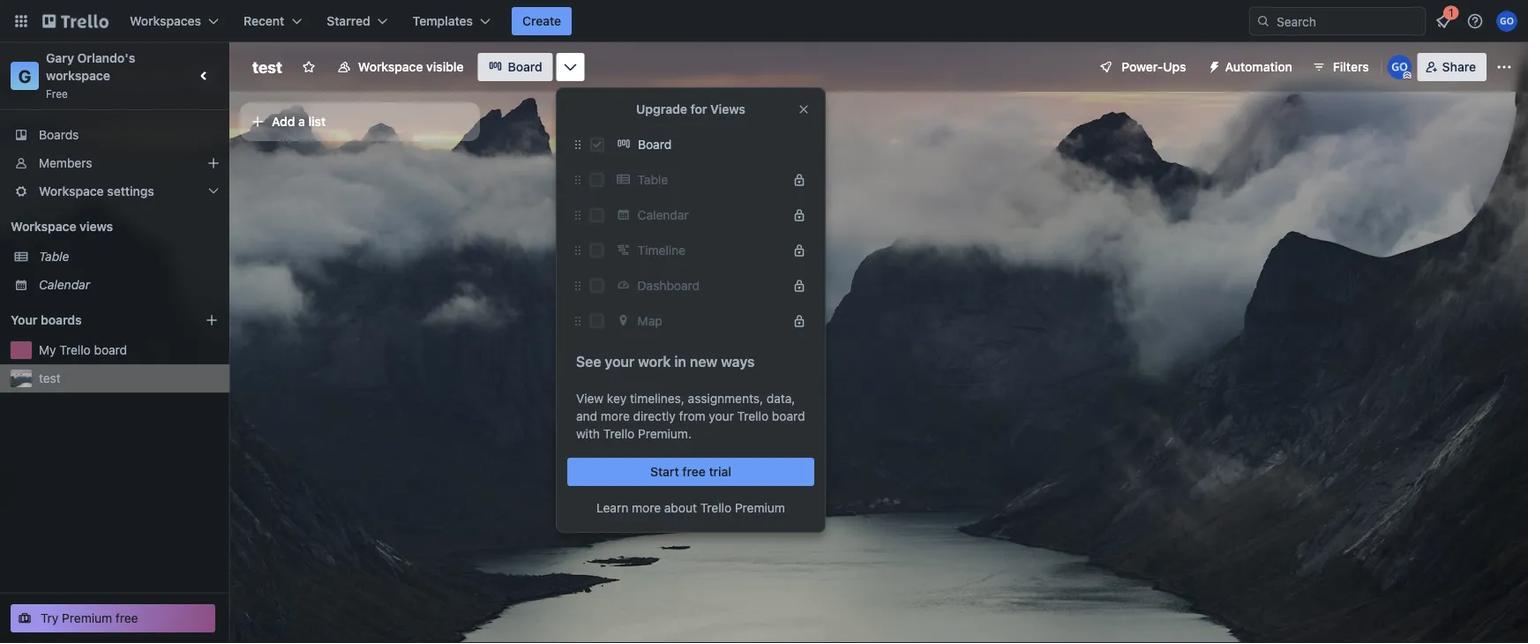 Task type: vqa. For each thing, say whether or not it's contained in the screenshot.
Your
yes



Task type: locate. For each thing, give the bounding box(es) containing it.
workspace
[[358, 60, 423, 74], [39, 184, 104, 199], [11, 219, 76, 234]]

calendar
[[638, 208, 689, 222], [39, 278, 90, 292]]

see
[[576, 354, 602, 370]]

0 vertical spatial more
[[601, 409, 630, 424]]

start free trial
[[651, 465, 732, 479]]

board link down create button
[[478, 53, 553, 81]]

0 horizontal spatial table
[[39, 249, 69, 264]]

gary orlando (garyorlando) image right open information menu image
[[1497, 11, 1518, 32]]

0 horizontal spatial board
[[94, 343, 127, 358]]

trello right about
[[701, 501, 732, 516]]

premium down start free trial link
[[735, 501, 786, 516]]

workspace down members
[[39, 184, 104, 199]]

your inside 'view key timelines, assignments, data, and more directly from your trello board with trello premium.'
[[709, 409, 734, 424]]

Search field
[[1271, 8, 1426, 34]]

1 horizontal spatial gary orlando (garyorlando) image
[[1497, 11, 1518, 32]]

0 vertical spatial workspace
[[358, 60, 423, 74]]

more down key
[[601, 409, 630, 424]]

2 vertical spatial workspace
[[11, 219, 76, 234]]

premium right 'try'
[[62, 611, 112, 626]]

0 horizontal spatial gary orlando (garyorlando) image
[[1388, 55, 1413, 79]]

test link
[[39, 370, 219, 388]]

0 horizontal spatial premium
[[62, 611, 112, 626]]

1 vertical spatial workspace
[[39, 184, 104, 199]]

Board name text field
[[244, 53, 291, 81]]

start free trial link
[[568, 458, 815, 486]]

board down data,
[[772, 409, 806, 424]]

starred button
[[316, 7, 399, 35]]

board inside 'view key timelines, assignments, data, and more directly from your trello board with trello premium.'
[[772, 409, 806, 424]]

your
[[11, 313, 38, 328]]

test left "star or unstar board" 'image'
[[252, 57, 282, 76]]

assignments,
[[688, 392, 764, 406]]

table down workspace views on the left top
[[39, 249, 69, 264]]

0 horizontal spatial free
[[116, 611, 138, 626]]

more right learn
[[632, 501, 661, 516]]

1 vertical spatial board
[[638, 137, 672, 152]]

1 vertical spatial premium
[[62, 611, 112, 626]]

trial
[[709, 465, 732, 479]]

new
[[690, 354, 718, 370]]

0 vertical spatial board
[[508, 60, 543, 74]]

power-ups
[[1122, 60, 1187, 74]]

0 vertical spatial table
[[638, 173, 668, 187]]

about
[[665, 501, 697, 516]]

workspace left 'visible'
[[358, 60, 423, 74]]

test down the my
[[39, 371, 61, 386]]

gary
[[46, 51, 74, 65]]

templates button
[[402, 7, 501, 35]]

in
[[675, 354, 687, 370]]

test inside test link
[[39, 371, 61, 386]]

workspace navigation collapse icon image
[[192, 64, 217, 88]]

boards
[[39, 128, 79, 142]]

board down the upgrade
[[638, 137, 672, 152]]

1 horizontal spatial calendar
[[638, 208, 689, 222]]

1 horizontal spatial board
[[772, 409, 806, 424]]

with
[[576, 427, 600, 441]]

this member is an admin of this board. image
[[1404, 72, 1412, 79]]

0 vertical spatial premium
[[735, 501, 786, 516]]

see your work in new ways
[[576, 354, 755, 370]]

1 horizontal spatial table
[[638, 173, 668, 187]]

1 vertical spatial your
[[709, 409, 734, 424]]

1 vertical spatial test
[[39, 371, 61, 386]]

starred
[[327, 14, 370, 28]]

more inside 'view key timelines, assignments, data, and more directly from your trello board with trello premium.'
[[601, 409, 630, 424]]

primary element
[[0, 0, 1529, 42]]

0 horizontal spatial more
[[601, 409, 630, 424]]

table up timeline
[[638, 173, 668, 187]]

free left trial
[[683, 465, 706, 479]]

1 horizontal spatial your
[[709, 409, 734, 424]]

automation
[[1226, 60, 1293, 74]]

1 horizontal spatial test
[[252, 57, 282, 76]]

workspace for workspace views
[[11, 219, 76, 234]]

power-
[[1122, 60, 1164, 74]]

work
[[638, 354, 671, 370]]

gary orlando (garyorlando) image
[[1497, 11, 1518, 32], [1388, 55, 1413, 79]]

workspace for workspace visible
[[358, 60, 423, 74]]

orlando's
[[77, 51, 135, 65]]

create
[[523, 14, 562, 28]]

board link down for
[[612, 131, 815, 159]]

workspace inside 'popup button'
[[39, 184, 104, 199]]

gary orlando (garyorlando) image right filters
[[1388, 55, 1413, 79]]

workspace left views
[[11, 219, 76, 234]]

your right see
[[605, 354, 635, 370]]

timelines,
[[630, 392, 685, 406]]

workspace inside button
[[358, 60, 423, 74]]

more
[[601, 409, 630, 424], [632, 501, 661, 516]]

data,
[[767, 392, 796, 406]]

calendar link
[[39, 276, 219, 294]]

try
[[41, 611, 59, 626]]

share
[[1443, 60, 1477, 74]]

a
[[298, 114, 305, 129]]

0 horizontal spatial your
[[605, 354, 635, 370]]

1 vertical spatial calendar
[[39, 278, 90, 292]]

back to home image
[[42, 7, 109, 35]]

calendar up boards
[[39, 278, 90, 292]]

table
[[638, 173, 668, 187], [39, 249, 69, 264]]

ups
[[1164, 60, 1187, 74]]

0 horizontal spatial test
[[39, 371, 61, 386]]

trello
[[59, 343, 91, 358], [738, 409, 769, 424], [604, 427, 635, 441], [701, 501, 732, 516]]

1 vertical spatial free
[[116, 611, 138, 626]]

workspaces
[[130, 14, 201, 28]]

1 vertical spatial board link
[[612, 131, 815, 159]]

trello down assignments,
[[738, 409, 769, 424]]

recent
[[244, 14, 285, 28]]

1 vertical spatial table
[[39, 249, 69, 264]]

board up test link
[[94, 343, 127, 358]]

your down assignments,
[[709, 409, 734, 424]]

1 horizontal spatial free
[[683, 465, 706, 479]]

board link
[[478, 53, 553, 81], [612, 131, 815, 159]]

premium
[[735, 501, 786, 516], [62, 611, 112, 626]]

0 vertical spatial free
[[683, 465, 706, 479]]

sm image
[[1201, 53, 1226, 78]]

free right 'try'
[[116, 611, 138, 626]]

your
[[605, 354, 635, 370], [709, 409, 734, 424]]

test inside the test text box
[[252, 57, 282, 76]]

calendar up timeline
[[638, 208, 689, 222]]

ways
[[721, 354, 755, 370]]

learn
[[597, 501, 629, 516]]

close popover image
[[797, 102, 811, 117]]

1 horizontal spatial more
[[632, 501, 661, 516]]

my trello board link
[[39, 342, 219, 359]]

board
[[508, 60, 543, 74], [638, 137, 672, 152]]

gary orlando's workspace free
[[46, 51, 138, 100]]

1 horizontal spatial premium
[[735, 501, 786, 516]]

0 vertical spatial board link
[[478, 53, 553, 81]]

0 vertical spatial gary orlando (garyorlando) image
[[1497, 11, 1518, 32]]

0 vertical spatial test
[[252, 57, 282, 76]]

0 horizontal spatial calendar
[[39, 278, 90, 292]]

1 vertical spatial board
[[772, 409, 806, 424]]

g link
[[11, 62, 39, 90]]

show menu image
[[1496, 58, 1514, 76]]

board left customize views image
[[508, 60, 543, 74]]

workspace settings
[[39, 184, 154, 199]]

1 horizontal spatial board
[[638, 137, 672, 152]]

board
[[94, 343, 127, 358], [772, 409, 806, 424]]

view key timelines, assignments, data, and more directly from your trello board with trello premium.
[[576, 392, 806, 441]]

free
[[683, 465, 706, 479], [116, 611, 138, 626]]

star or unstar board image
[[302, 60, 316, 74]]

test
[[252, 57, 282, 76], [39, 371, 61, 386]]

free inside button
[[116, 611, 138, 626]]



Task type: describe. For each thing, give the bounding box(es) containing it.
workspace visible button
[[326, 53, 474, 81]]

workspace for workspace settings
[[39, 184, 104, 199]]

power-ups button
[[1087, 53, 1198, 81]]

add
[[272, 114, 295, 129]]

filters
[[1334, 60, 1370, 74]]

settings
[[107, 184, 154, 199]]

free
[[46, 87, 68, 100]]

my
[[39, 343, 56, 358]]

visible
[[427, 60, 464, 74]]

views
[[711, 102, 746, 117]]

workspace views
[[11, 219, 113, 234]]

create button
[[512, 7, 572, 35]]

1 notification image
[[1434, 11, 1455, 32]]

1 horizontal spatial board link
[[612, 131, 815, 159]]

g
[[18, 65, 31, 86]]

upgrade for views
[[637, 102, 746, 117]]

filters button
[[1307, 53, 1375, 81]]

trello right the my
[[59, 343, 91, 358]]

workspace
[[46, 68, 110, 83]]

your boards
[[11, 313, 82, 328]]

0 vertical spatial your
[[605, 354, 635, 370]]

my trello board
[[39, 343, 127, 358]]

your boards with 2 items element
[[11, 310, 178, 331]]

premium inside button
[[62, 611, 112, 626]]

start
[[651, 465, 679, 479]]

1 vertical spatial more
[[632, 501, 661, 516]]

and
[[576, 409, 598, 424]]

for
[[691, 102, 708, 117]]

try premium free
[[41, 611, 138, 626]]

boards
[[41, 313, 82, 328]]

views
[[80, 219, 113, 234]]

add a list
[[272, 114, 326, 129]]

premium.
[[638, 427, 692, 441]]

gary orlando's workspace link
[[46, 51, 138, 83]]

list
[[309, 114, 326, 129]]

recent button
[[233, 7, 313, 35]]

table link
[[39, 248, 219, 266]]

workspace visible
[[358, 60, 464, 74]]

upgrade
[[637, 102, 688, 117]]

add board image
[[205, 313, 219, 328]]

add a list button
[[240, 102, 480, 141]]

1 vertical spatial gary orlando (garyorlando) image
[[1388, 55, 1413, 79]]

try premium free button
[[11, 605, 215, 633]]

key
[[607, 392, 627, 406]]

from
[[679, 409, 706, 424]]

share button
[[1418, 53, 1487, 81]]

search image
[[1257, 14, 1271, 28]]

templates
[[413, 14, 473, 28]]

workspace settings button
[[0, 177, 230, 206]]

timeline
[[638, 243, 686, 258]]

0 vertical spatial board
[[94, 343, 127, 358]]

0 horizontal spatial board
[[508, 60, 543, 74]]

0 horizontal spatial board link
[[478, 53, 553, 81]]

dashboard
[[638, 279, 700, 293]]

workspaces button
[[119, 7, 230, 35]]

0 vertical spatial calendar
[[638, 208, 689, 222]]

members link
[[0, 149, 230, 177]]

directly
[[633, 409, 676, 424]]

boards link
[[0, 121, 230, 149]]

view
[[576, 392, 604, 406]]

open information menu image
[[1467, 12, 1485, 30]]

learn more about trello premium
[[597, 501, 786, 516]]

automation button
[[1201, 53, 1304, 81]]

customize views image
[[562, 58, 580, 76]]

members
[[39, 156, 92, 170]]

learn more about trello premium link
[[597, 500, 786, 517]]

map
[[638, 314, 663, 328]]

trello right with
[[604, 427, 635, 441]]



